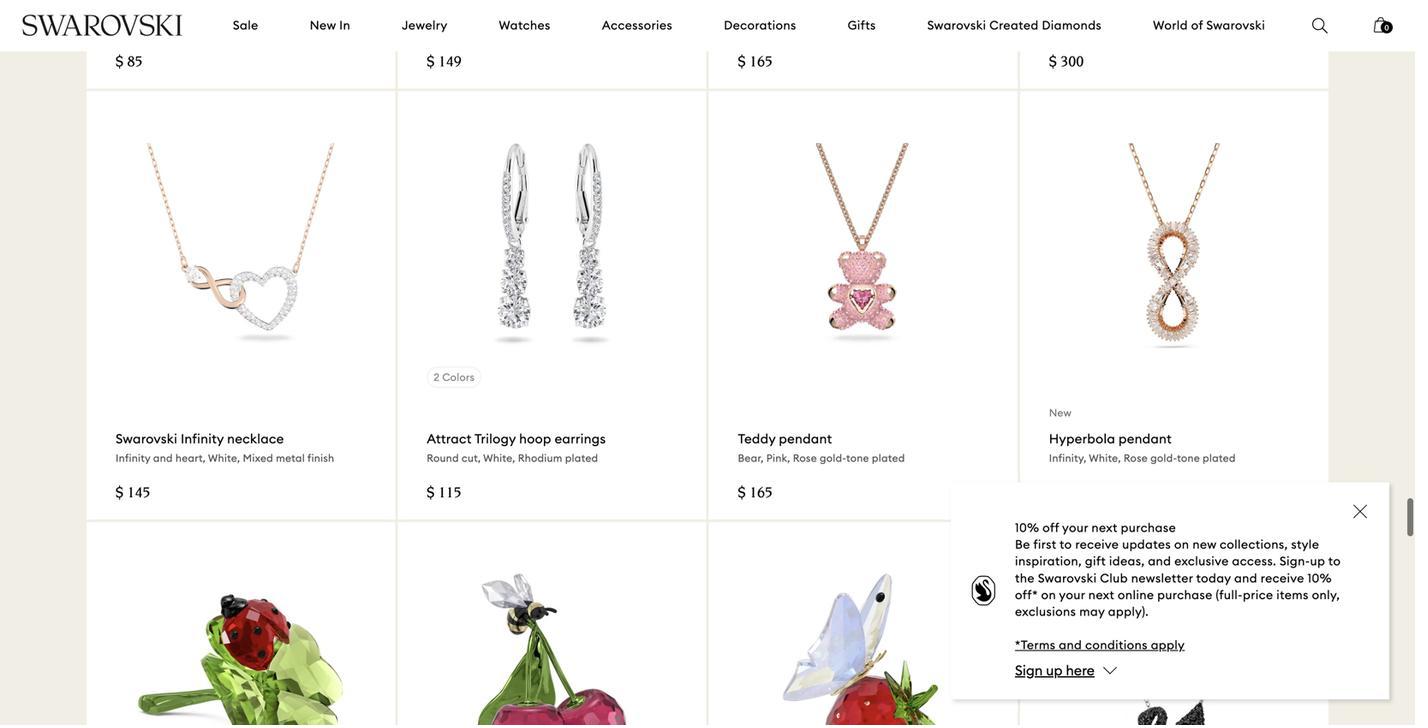 Task type: describe. For each thing, give the bounding box(es) containing it.
1 vertical spatial your
[[1059, 588, 1085, 603]]

off
[[1043, 520, 1059, 536]]

finish
[[307, 452, 334, 465]]

infinity and heart, white, rhodium plated
[[116, 21, 323, 34]]

world of swarovski link
[[1153, 17, 1265, 34]]

new
[[1193, 537, 1217, 553]]

cut, inside the attract trilogy hoop earrings round cut, white, rhodium plated
[[462, 452, 481, 465]]

accessories link
[[602, 17, 673, 34]]

attract
[[427, 431, 472, 447]]

tone for hyperbola pendant
[[1177, 452, 1200, 465]]

gifts
[[848, 18, 876, 33]]

new in link
[[310, 17, 350, 34]]

1 horizontal spatial receive
[[1261, 571, 1304, 586]]

0 vertical spatial infinity
[[116, 21, 150, 34]]

teddy
[[738, 431, 776, 447]]

decorations
[[724, 18, 796, 33]]

1 vertical spatial up
[[1046, 662, 1063, 680]]

*terms and conditions apply link
[[1015, 638, 1185, 653]]

gold-
[[1140, 21, 1168, 34]]

*terms and conditions apply
[[1015, 638, 1185, 653]]

new for new in
[[310, 18, 336, 33]]

small,
[[772, 21, 803, 34]]

2 $ 165 from the top
[[738, 487, 773, 502]]

style
[[1291, 537, 1319, 553]]

created
[[990, 18, 1039, 33]]

plated inside hyperbola pendant infinity, white, rose gold-tone plated
[[1203, 452, 1236, 465]]

here
[[1066, 662, 1095, 680]]

0 vertical spatial cut,
[[1084, 21, 1103, 34]]

rhodium right small,
[[840, 21, 884, 34]]

accessories
[[602, 18, 673, 33]]

up inside 10% off your next purchase be first to receive updates on new collections, style inspiration, gift ideas, and exclusive access. sign-up to the swarovski club newsletter today and receive 10% off* on your next online purchase (full-price items only, exclusions may apply).
[[1310, 554, 1325, 569]]

rose for hyperbola
[[1124, 452, 1148, 465]]

exclusive
[[1174, 554, 1229, 569]]

swarovski infinity necklace infinity and heart, white, mixed metal finish
[[116, 431, 334, 465]]

new in
[[310, 18, 350, 33]]

hyperbola pendant infinity, white, rose gold-tone plated
[[1049, 431, 1236, 465]]

*terms
[[1015, 638, 1056, 653]]

gifts link
[[848, 17, 876, 34]]

ideas,
[[1109, 554, 1145, 569]]

sale link
[[233, 17, 258, 34]]

off*
[[1015, 588, 1038, 603]]

conditions
[[1085, 638, 1148, 653]]

pendant for hyperbola pendant
[[1119, 431, 1172, 447]]

online
[[1118, 588, 1154, 603]]

sign-
[[1280, 554, 1310, 569]]

10% off your next purchase be first to receive updates on new collections, style inspiration, gift ideas, and exclusive access. sign-up to the swarovski club newsletter today and receive 10% off* on your next online purchase (full-price items only, exclusions may apply).
[[1015, 520, 1341, 620]]

gift
[[1085, 554, 1106, 569]]

2 vertical spatial infinity
[[116, 452, 150, 465]]

hoop
[[519, 431, 551, 447]]

access.
[[1232, 554, 1276, 569]]

0 vertical spatial your
[[1062, 520, 1088, 536]]

the
[[1015, 571, 1035, 586]]

white, inside swarovski infinity necklace infinity and heart, white, mixed metal finish
[[208, 452, 240, 465]]

sign
[[1015, 662, 1043, 680]]

decorations link
[[724, 17, 796, 34]]

$ 145
[[116, 487, 150, 502]]

attract trilogy hoop earrings round cut, white, rhodium plated
[[427, 431, 606, 465]]

watches
[[499, 18, 551, 33]]

$ 115
[[427, 487, 462, 502]]

$ 85
[[116, 55, 143, 71]]

pink,
[[766, 452, 790, 465]]

inspiration,
[[1015, 554, 1082, 569]]

infinity,
[[1049, 452, 1087, 465]]

club
[[1100, 571, 1128, 586]]

swarovski right of
[[1206, 18, 1265, 33]]

$ 149
[[427, 55, 462, 71]]

1 vertical spatial to
[[1328, 554, 1341, 569]]

round inside the attract trilogy hoop earrings round cut, white, rhodium plated
[[427, 452, 459, 465]]

first
[[1033, 537, 1057, 553]]

1 $ 165 from the top
[[738, 55, 773, 71]]

swarovski created diamonds link
[[927, 17, 1102, 34]]

0 horizontal spatial 10%
[[1015, 520, 1039, 536]]

gold- for teddy pendant
[[820, 452, 846, 465]]

new for new
[[1049, 406, 1072, 419]]

0 vertical spatial round
[[1049, 21, 1081, 34]]

0 vertical spatial on
[[1174, 537, 1189, 553]]

white, inside hyperbola pendant infinity, white, rose gold-tone plated
[[1089, 452, 1121, 465]]

1 vertical spatial next
[[1088, 588, 1115, 603]]

swarovski inside 10% off your next purchase be first to receive updates on new collections, style inspiration, gift ideas, and exclusive access. sign-up to the swarovski club newsletter today and receive 10% off* on your next online purchase (full-price items only, exclusions may apply).
[[1038, 571, 1097, 586]]

rose for teddy
[[793, 452, 817, 465]]

metal
[[276, 452, 305, 465]]

newsletter
[[1131, 571, 1193, 586]]

rhodium right yellow,
[[502, 21, 546, 34]]

exclusions
[[1015, 604, 1076, 620]]

items
[[1277, 588, 1309, 603]]

0 horizontal spatial receive
[[1075, 537, 1119, 553]]

heart,
[[738, 21, 770, 34]]

gold- for hyperbola pendant
[[1151, 452, 1177, 465]]



Task type: vqa. For each thing, say whether or not it's contained in the screenshot.
1st for from the top
no



Task type: locate. For each thing, give the bounding box(es) containing it.
pendant inside hyperbola pendant infinity, white, rose gold-tone plated
[[1119, 431, 1172, 447]]

0 horizontal spatial new
[[310, 18, 336, 33]]

1 horizontal spatial pendant
[[1119, 431, 1172, 447]]

cut, left gold-
[[1084, 21, 1103, 34]]

updates
[[1122, 537, 1171, 553]]

rose inside hyperbola pendant infinity, white, rose gold-tone plated
[[1124, 452, 1148, 465]]

round cut, white, gold-tone plated
[[1049, 21, 1227, 34]]

0 vertical spatial next
[[1092, 520, 1118, 536]]

1 vertical spatial infinity
[[181, 431, 224, 447]]

purchase down "newsletter"
[[1157, 588, 1213, 603]]

teddy pendant bear, pink, rose gold-tone plated
[[738, 431, 905, 465]]

your right off
[[1062, 520, 1088, 536]]

infinity
[[116, 21, 150, 34], [181, 431, 224, 447], [116, 452, 150, 465]]

swarovski left 'created'
[[927, 18, 986, 33]]

1 vertical spatial heart,
[[176, 452, 206, 465]]

mixed
[[243, 452, 273, 465]]

new left in
[[310, 18, 336, 33]]

1 pendant from the left
[[779, 431, 832, 447]]

1 vertical spatial new
[[1049, 406, 1072, 419]]

2 heart, from the top
[[176, 452, 206, 465]]

next up gift
[[1092, 520, 1118, 536]]

price
[[1243, 588, 1273, 603]]

1 vertical spatial round
[[427, 452, 459, 465]]

tone inside hyperbola pendant infinity, white, rose gold-tone plated
[[1177, 452, 1200, 465]]

2 rose from the left
[[1124, 452, 1148, 465]]

to
[[1060, 537, 1072, 553], [1328, 554, 1341, 569]]

your up the may
[[1059, 588, 1085, 603]]

world
[[1153, 18, 1188, 33]]

swarovski image
[[21, 14, 183, 36]]

$ 165
[[738, 55, 773, 71], [738, 487, 773, 502]]

1 horizontal spatial gold-
[[1151, 452, 1177, 465]]

0 vertical spatial up
[[1310, 554, 1325, 569]]

round down attract
[[427, 452, 459, 465]]

10% up the only,
[[1308, 571, 1332, 586]]

infinity up '$ 85'
[[116, 21, 150, 34]]

new
[[310, 18, 336, 33], [1049, 406, 1072, 419]]

purchase up updates
[[1121, 520, 1176, 536]]

0 horizontal spatial up
[[1046, 662, 1063, 680]]

1 vertical spatial $ 165
[[738, 487, 773, 502]]

$ 165 down heart,
[[738, 55, 773, 71]]

watches link
[[499, 17, 551, 34]]

round up $ 300
[[1049, 21, 1081, 34]]

sale
[[233, 18, 258, 33]]

1 gold- from the left
[[820, 452, 846, 465]]

may
[[1079, 604, 1105, 620]]

0 vertical spatial receive
[[1075, 537, 1119, 553]]

swarovski down inspiration,
[[1038, 571, 1097, 586]]

rhodium left the new in link
[[243, 21, 287, 34]]

apply
[[1151, 638, 1185, 653]]

1 horizontal spatial 10%
[[1308, 571, 1332, 586]]

rhodium down hoop
[[518, 452, 562, 465]]

2 gold- from the left
[[1151, 452, 1177, 465]]

$ 300
[[1049, 55, 1084, 71]]

search image image
[[1312, 18, 1328, 33]]

receive up items
[[1261, 571, 1304, 586]]

pendant right hyperbola
[[1119, 431, 1172, 447]]

up
[[1310, 554, 1325, 569], [1046, 662, 1063, 680]]

heart, inside swarovski infinity necklace infinity and heart, white, mixed metal finish
[[176, 452, 206, 465]]

jewelry
[[402, 18, 447, 33]]

receive
[[1075, 537, 1119, 553], [1261, 571, 1304, 586]]

earrings
[[555, 431, 606, 447]]

to up the only,
[[1328, 554, 1341, 569]]

0 vertical spatial new
[[310, 18, 336, 33]]

swarovski inside swarovski infinity necklace infinity and heart, white, mixed metal finish
[[116, 431, 177, 447]]

in
[[339, 18, 350, 33]]

0 horizontal spatial cut,
[[462, 452, 481, 465]]

0 link
[[1374, 15, 1393, 45]]

on left new
[[1174, 537, 1189, 553]]

0 horizontal spatial to
[[1060, 537, 1072, 553]]

cut, down attract
[[462, 452, 481, 465]]

1 vertical spatial 10%
[[1308, 571, 1332, 586]]

0 vertical spatial purchase
[[1121, 520, 1176, 536]]

to right first
[[1060, 537, 1072, 553]]

swarovski up $ 145
[[116, 431, 177, 447]]

(full-
[[1216, 588, 1243, 603]]

your
[[1062, 520, 1088, 536], [1059, 588, 1085, 603]]

0 horizontal spatial rose
[[793, 452, 817, 465]]

rhodium inside the attract trilogy hoop earrings round cut, white, rhodium plated
[[518, 452, 562, 465]]

bear,
[[738, 452, 764, 465]]

world of swarovski
[[1153, 18, 1265, 33]]

heart, left mixed
[[176, 452, 206, 465]]

on up the exclusions
[[1041, 588, 1056, 603]]

rose right infinity,
[[1124, 452, 1148, 465]]

plated inside teddy pendant bear, pink, rose gold-tone plated
[[872, 452, 905, 465]]

1 vertical spatial receive
[[1261, 571, 1304, 586]]

jewelry link
[[402, 17, 447, 34]]

rose
[[793, 452, 817, 465], [1124, 452, 1148, 465]]

0
[[1385, 23, 1389, 32]]

10%
[[1015, 520, 1039, 536], [1308, 571, 1332, 586]]

gold- inside hyperbola pendant infinity, white, rose gold-tone plated
[[1151, 452, 1177, 465]]

hyperbola
[[1049, 431, 1115, 447]]

0 vertical spatial 10%
[[1015, 520, 1039, 536]]

pendant inside teddy pendant bear, pink, rose gold-tone plated
[[779, 431, 832, 447]]

today
[[1196, 571, 1231, 586]]

collections,
[[1220, 537, 1288, 553]]

cart-mobile image image
[[1374, 17, 1388, 33]]

0 horizontal spatial round
[[427, 452, 459, 465]]

trilogy
[[475, 431, 516, 447]]

1 horizontal spatial round
[[1049, 21, 1081, 34]]

rose right pink,
[[793, 452, 817, 465]]

only,
[[1312, 588, 1340, 603]]

up down 'style'
[[1310, 554, 1325, 569]]

$ 165 down bear,
[[738, 487, 773, 502]]

0 horizontal spatial on
[[1041, 588, 1056, 603]]

up right sign
[[1046, 662, 1063, 680]]

diamonds
[[1042, 18, 1102, 33]]

pendant for teddy pendant
[[779, 431, 832, 447]]

receive up gift
[[1075, 537, 1119, 553]]

rhodium
[[243, 21, 287, 34], [502, 21, 546, 34], [840, 21, 884, 34], [518, 452, 562, 465]]

1 horizontal spatial on
[[1174, 537, 1189, 553]]

plated inside the attract trilogy hoop earrings round cut, white, rhodium plated
[[565, 452, 598, 465]]

rose inside teddy pendant bear, pink, rose gold-tone plated
[[793, 452, 817, 465]]

heart, left sale link
[[176, 21, 206, 34]]

1 horizontal spatial up
[[1310, 554, 1325, 569]]

0 horizontal spatial gold-
[[820, 452, 846, 465]]

on
[[1174, 537, 1189, 553], [1041, 588, 1056, 603]]

tone inside teddy pendant bear, pink, rose gold-tone plated
[[846, 452, 869, 465]]

2 pendant from the left
[[1119, 431, 1172, 447]]

cut,
[[1084, 21, 1103, 34], [462, 452, 481, 465]]

new up hyperbola
[[1049, 406, 1072, 419]]

tone for teddy pendant
[[846, 452, 869, 465]]

necklace
[[227, 431, 284, 447]]

white, inside the attract trilogy hoop earrings round cut, white, rhodium plated
[[483, 452, 515, 465]]

1 heart, from the top
[[176, 21, 206, 34]]

1 vertical spatial purchase
[[1157, 588, 1213, 603]]

1 vertical spatial cut,
[[462, 452, 481, 465]]

sign up here
[[1015, 662, 1095, 680]]

0 horizontal spatial pendant
[[779, 431, 832, 447]]

swarovski created diamonds
[[927, 18, 1102, 33]]

and inside swarovski infinity necklace infinity and heart, white, mixed metal finish
[[153, 452, 173, 465]]

of
[[1191, 18, 1203, 33]]

2 colors
[[434, 371, 475, 384]]

sign up here link
[[1015, 662, 1095, 680]]

1 vertical spatial on
[[1041, 588, 1056, 603]]

flower, yellow, rhodium plated
[[427, 21, 582, 34]]

1 horizontal spatial rose
[[1124, 452, 1148, 465]]

1 rose from the left
[[793, 452, 817, 465]]

1 horizontal spatial to
[[1328, 554, 1341, 569]]

flower,
[[427, 21, 462, 34]]

yellow,
[[464, 21, 499, 34]]

infinity left 'necklace'
[[181, 431, 224, 447]]

apply).
[[1108, 604, 1149, 620]]

10% up be
[[1015, 520, 1039, 536]]

pendant up pink,
[[779, 431, 832, 447]]

next
[[1092, 520, 1118, 536], [1088, 588, 1115, 603]]

be
[[1015, 537, 1030, 553]]

0 vertical spatial $ 165
[[738, 55, 773, 71]]

heart, small, white, rhodium plated
[[738, 21, 920, 34]]

and
[[153, 21, 173, 34], [153, 452, 173, 465], [1148, 554, 1171, 569], [1234, 571, 1258, 586], [1059, 638, 1082, 653]]

infinity up $ 145
[[116, 452, 150, 465]]

0 vertical spatial heart,
[[176, 21, 206, 34]]

round
[[1049, 21, 1081, 34], [427, 452, 459, 465]]

1 horizontal spatial new
[[1049, 406, 1072, 419]]

next up the may
[[1088, 588, 1115, 603]]

gold- inside teddy pendant bear, pink, rose gold-tone plated
[[820, 452, 846, 465]]

1 horizontal spatial cut,
[[1084, 21, 1103, 34]]

0 vertical spatial to
[[1060, 537, 1072, 553]]



